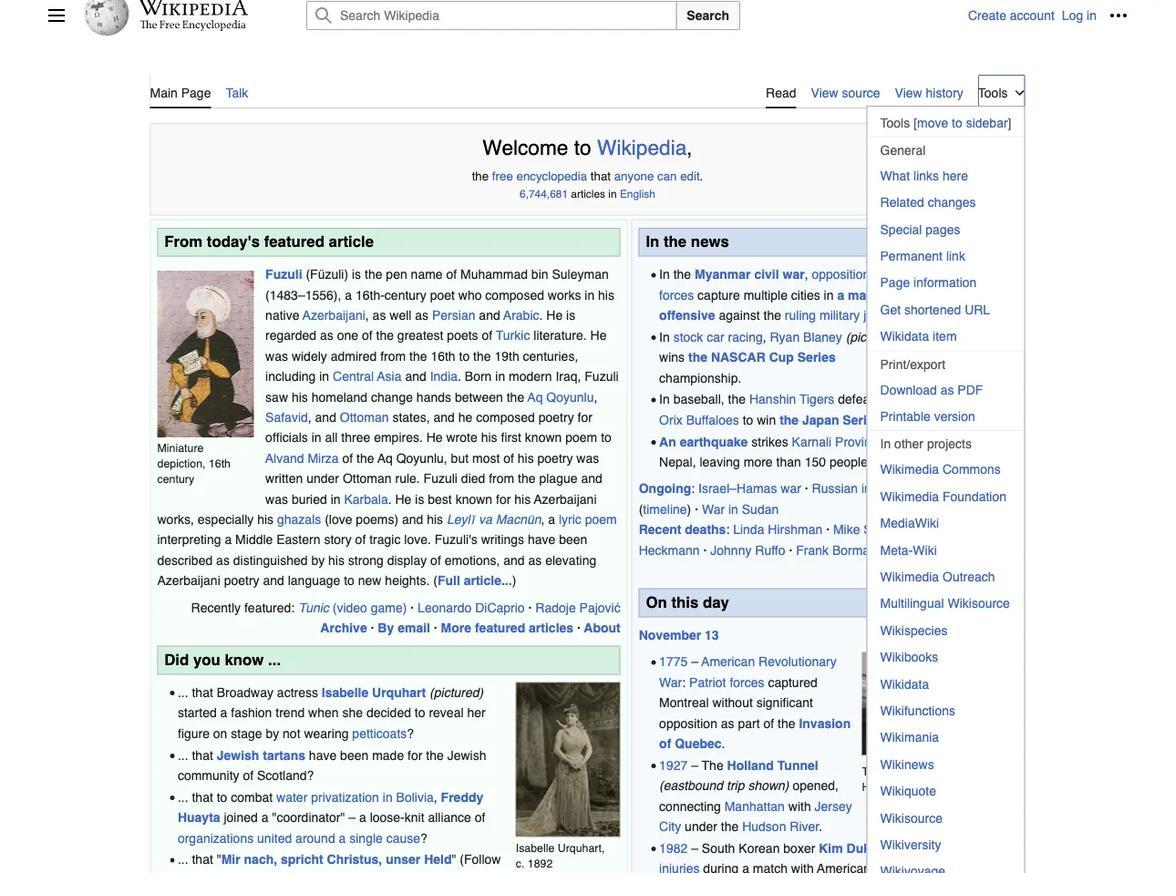 Task type: vqa. For each thing, say whether or not it's contained in the screenshot.
the bottommost the know
no



Task type: describe. For each thing, give the bounding box(es) containing it.
the up "born"
[[474, 349, 491, 364]]

azerbaijani inside ghazals (love poems) and his leylī va macnūn , a lyric poem interpreting a middle eastern story of tragic love. fuzuli's writings have been described as distinguished by his strong display of emotions, and as elevating azerbaijani poetry and language to new heights. (
[[157, 574, 221, 588]]

and up 'love.'
[[402, 512, 424, 527]]

day
[[703, 594, 730, 612]]

articles inside the free encyclopedia that anyone can edit . 6,744,681 articles in english
[[571, 189, 606, 200]]

create
[[969, 8, 1007, 23]]

jewish inside "have been made for the jewish community of scotland?"
[[448, 748, 487, 763]]

and right asia
[[405, 369, 427, 384]]

to inside ... that  broadway actress isabelle urquhart (pictured) started a fashion trend when she decided to reveal her figure on stage by not wearing
[[415, 706, 426, 721]]

1 vertical spatial was
[[577, 451, 600, 466]]

... for ... that jewish tartans
[[178, 748, 188, 763]]

multiple
[[744, 288, 788, 302]]

as left 'elevating'
[[529, 553, 542, 568]]

his inside of the aq qoyunlu, but most of his poetry was written under ottoman rule. fuzuli died from the plague and was buried in
[[518, 451, 534, 466]]

ryan inside 'in stock car racing , ryan blaney (pictured) wins the nascar cup series championship. in baseball, the hanshin tigers defeat the orix buffaloes to win the japan series .'
[[770, 330, 800, 344]]

full article... )
[[438, 574, 517, 588]]

the down multiple
[[764, 308, 782, 323]]

more featured articles link
[[441, 621, 574, 636]]

connecting
[[660, 799, 721, 814]]

native
[[266, 308, 300, 323]]

in up orix
[[660, 392, 670, 407]]

strikes
[[752, 435, 789, 449]]

the down the greatest
[[410, 349, 427, 364]]

poetry inside states, and he composed poetry for officials in all three empires. he wrote his first known poem to alvand mirza
[[539, 410, 574, 425]]

holland inside 1927 – the holland tunnel (eastbound trip shown)
[[728, 759, 774, 773]]

... for ... that  broadway actress isabelle urquhart (pictured) started a fashion trend when she decided to reveal her figure on stage by not wearing
[[178, 686, 188, 700]]

anyone can edit link
[[615, 169, 700, 183]]

(eastbound
[[660, 779, 724, 794]]

(follow
[[460, 853, 501, 868]]

radoje pajović
[[536, 601, 621, 615]]

of down 'love.'
[[431, 553, 441, 568]]

the down in the news
[[674, 267, 692, 282]]

azerbaijani link
[[303, 308, 366, 323]]

buried
[[292, 492, 327, 507]]

the inside . he is regarded as one of the greatest poets of
[[376, 329, 394, 343]]

fashion
[[231, 706, 272, 721]]

a inside a major offensive
[[838, 288, 845, 302]]

printable
[[881, 409, 931, 424]]

of inside the eastbound trip of the holland tunnel
[[960, 766, 969, 779]]

win
[[757, 413, 777, 427]]

province
[[836, 435, 885, 449]]

a left "lyric"
[[549, 512, 556, 527]]

and inside aq qoyunlu , safavid , and ottoman
[[315, 410, 337, 425]]

a down "especially"
[[225, 533, 232, 547]]

miniature depiction, 16th century
[[157, 442, 231, 486]]

stock car racing link
[[674, 330, 763, 344]]

as right described
[[216, 553, 230, 568]]

military
[[820, 308, 861, 323]]

. inside . born in modern iraq, fuzuli saw his homeland change hands between the
[[458, 369, 462, 384]]

1 vertical spatial articles
[[529, 621, 574, 636]]

from inside of the aq qoyunlu, but most of his poetry was written under ottoman rule. fuzuli died from the plague and was buried in
[[489, 472, 515, 486]]

composed inside states, and he composed poetry for officials in all three empires. he wrote his first known poem to alvand mirza
[[476, 410, 535, 425]]

her
[[467, 706, 486, 721]]

0 vertical spatial wikisource
[[948, 597, 1011, 611]]

a up united
[[262, 811, 269, 826]]

petticoats
[[352, 727, 407, 741]]

0 vertical spatial :
[[692, 482, 695, 496]]

trip inside 1927 – the holland tunnel (eastbound trip shown)
[[727, 779, 745, 794]]

ryland
[[888, 543, 928, 558]]

cup
[[770, 350, 794, 365]]

trip inside the eastbound trip of the holland tunnel
[[941, 766, 957, 779]]

ruling military junta link
[[785, 308, 892, 323]]

greatest
[[398, 329, 444, 343]]

. up 1982 – south korean boxer kim duk-koo suffered fatal in the bottom right of the page
[[820, 820, 823, 834]]

hudson river link
[[743, 820, 820, 834]]

his up middle
[[257, 512, 274, 527]]

that inside the free encyclopedia that anyone can edit . 6,744,681 articles in english
[[591, 169, 611, 183]]

printable version
[[881, 409, 976, 424]]

1 vertical spatial )
[[512, 574, 517, 588]]

is inside . he is best known for his azerbaijani works, especially his
[[415, 492, 425, 507]]

what
[[881, 168, 911, 183]]

of right poets
[[482, 329, 493, 343]]

the inside ) is the pen name of muhammad bin suleyman (1483–1556), a 16th-century poet who composed works in his native
[[365, 267, 383, 282]]

the free encyclopedia image
[[140, 20, 247, 32]]

officials
[[266, 431, 308, 445]]

safavid link
[[266, 410, 308, 425]]

create account log in
[[969, 8, 1097, 23]]

1 vertical spatial war
[[781, 482, 802, 496]]

(pictured) inside ... that  broadway actress isabelle urquhart (pictured) started a fashion trend when she decided to reveal her figure on stage by not wearing
[[430, 686, 484, 700]]

in up loose-
[[383, 790, 393, 805]]

new
[[358, 574, 382, 588]]

composed inside ) is the pen name of muhammad bin suleyman (1483–1556), a 16th-century poet who composed works in his native
[[486, 288, 545, 302]]

water
[[276, 790, 308, 805]]

welcome
[[483, 136, 569, 160]]

the eastbound trip of the holland tunnel
[[863, 766, 988, 795]]

ghazals
[[277, 512, 321, 527]]

is inside . he is regarded as one of the greatest poets of
[[567, 308, 576, 323]]

he for literature. he was widely admired from the 16th to the 19th centuries, including in
[[591, 329, 607, 343]]

his inside ) is the pen name of muhammad bin suleyman (1483–1556), a 16th-century poet who composed works in his native
[[598, 288, 615, 302]]

1 vertical spatial :
[[727, 523, 730, 537]]

multilingual
[[881, 597, 945, 611]]

ottoman inside aq qoyunlu , safavid , and ottoman
[[340, 410, 389, 425]]

view for view history
[[895, 86, 923, 100]]

wikidata link
[[868, 672, 1025, 697]]

tools for tools
[[979, 86, 1008, 100]]

in down israel–hamas
[[729, 502, 739, 517]]

was inside literature. he was widely admired from the 16th to the 19th centuries, including in
[[266, 349, 288, 364]]

a up single
[[359, 811, 366, 826]]

projects
[[928, 437, 972, 452]]

montreal
[[660, 696, 709, 711]]

foundation
[[943, 489, 1007, 504]]

1 horizontal spatial forces
[[730, 676, 765, 690]]

– for 1775
[[692, 655, 699, 670]]

as left well
[[373, 308, 386, 323]]

timeline
[[643, 502, 687, 517]]

, inside the , nepal, leaving more than 150 people dead.
[[885, 435, 889, 449]]

as up the greatest
[[415, 308, 429, 323]]

1927 link
[[660, 759, 688, 773]]

. up 1927 – the holland tunnel (eastbound trip shown)
[[722, 737, 726, 751]]

to down community
[[217, 790, 227, 805]]

myanmar
[[695, 267, 751, 282]]

(1483–1556),
[[266, 288, 342, 302]]

16th inside 'miniature depiction, 16th century'
[[209, 457, 231, 471]]

to inside states, and he composed poetry for officials in all three empires. he wrote his first known poem to alvand mirza
[[601, 431, 612, 445]]

captured montreal without significant opposition as part of the
[[660, 676, 818, 731]]

of up strong
[[355, 533, 366, 547]]

miniature depiction, 16th century image
[[157, 271, 254, 438]]

russian
[[812, 482, 858, 496]]

poem inside states, and he composed poetry for officials in all three empires. he wrote his first known poem to alvand mirza
[[566, 431, 598, 445]]

qoyunlu
[[547, 390, 594, 404]]

a inside ) is the pen name of muhammad bin suleyman (1483–1556), a 16th-century poet who composed works in his native
[[345, 288, 352, 302]]

in up ruling military junta link
[[824, 288, 834, 302]]

offensive
[[660, 308, 716, 323]]

to inside 'in stock car racing , ryan blaney (pictured) wins the nascar cup series championship. in baseball, the hanshin tigers defeat the orix buffaloes to win the japan series .'
[[743, 413, 754, 427]]

jersey city
[[660, 799, 853, 834]]

championship.
[[660, 371, 742, 385]]

for for known
[[496, 492, 511, 507]]

city
[[660, 820, 682, 834]]

1 horizontal spatial ryan
[[907, 417, 934, 430]]

1 jewish from the left
[[217, 748, 259, 763]]

1 vertical spatial under
[[685, 820, 718, 834]]

va
[[479, 512, 492, 527]]

wikimedia foundation
[[881, 489, 1007, 504]]

people
[[830, 455, 868, 470]]

isabelle inside ... that  broadway actress isabelle urquhart (pictured) started a fashion trend when she decided to reveal her figure on stage by not wearing
[[322, 686, 369, 700]]

of right one on the left of the page
[[362, 329, 373, 343]]

0 horizontal spatial featured
[[264, 233, 325, 251]]

poem inside ghazals (love poems) and his leylī va macnūn , a lyric poem interpreting a middle eastern story of tragic love. fuzuli's writings have been described as distinguished by his strong display of emotions, and as elevating azerbaijani poetry and language to new heights. (
[[585, 512, 617, 527]]

from inside literature. he was widely admired from the 16th to the 19th centuries, including in
[[381, 349, 406, 364]]

. up wikidata item
[[892, 308, 895, 323]]

of inside invasion of quebec
[[660, 737, 672, 751]]

the up south
[[721, 820, 739, 834]]

widely
[[292, 349, 327, 364]]

as left pdf
[[941, 383, 955, 397]]

russian invasion of ukraine link
[[812, 482, 971, 496]]

0 horizontal spatial fuzuli
[[266, 267, 302, 282]]

0 horizontal spatial page
[[181, 86, 211, 100]]

about link
[[584, 621, 621, 636]]

1982 link
[[660, 842, 688, 856]]

india
[[430, 369, 458, 384]]

his down best
[[427, 512, 443, 527]]

as inside captured montreal without significant opposition as part of the
[[721, 716, 735, 731]]

wikimedia foundation link
[[868, 484, 1025, 510]]

poetry inside of the aq qoyunlu, but most of his poetry was written under ottoman rule. fuzuli died from the plague and was buried in
[[538, 451, 573, 466]]

lyric poem link
[[559, 512, 617, 527]]

fuzuli's
[[435, 533, 478, 547]]

. he is best known for his azerbaijani works, especially his
[[157, 492, 597, 527]]

community
[[178, 769, 240, 783]]

korean
[[739, 842, 780, 856]]

blaney inside 'in stock car racing , ryan blaney (pictured) wins the nascar cup series championship. in baseball, the hanshin tigers defeat the orix buffaloes to win the japan series .'
[[804, 330, 843, 344]]

tunnel inside the eastbound trip of the holland tunnel
[[904, 781, 938, 795]]

of down the three
[[343, 451, 353, 466]]

fuzuli inside of the aq qoyunlu, but most of his poetry was written under ottoman rule. fuzuli died from the plague and was buried in
[[424, 472, 458, 486]]

1 " from the left
[[217, 853, 221, 868]]

that for ... that  broadway actress isabelle urquhart (pictured) started a fashion trend when she decided to reveal her figure on stage by not wearing
[[192, 686, 213, 700]]

the up the championship.
[[689, 350, 708, 365]]

multilingual wikisource
[[881, 597, 1011, 611]]

to inside ghazals (love poems) and his leylī va macnūn , a lyric poem interpreting a middle eastern story of tragic love. fuzuli's writings have been described as distinguished by his strong display of emotions, and as elevating azerbaijani poetry and language to new heights. (
[[344, 574, 355, 588]]

(love
[[325, 512, 353, 527]]

0 vertical spatial war
[[702, 502, 725, 517]]

log in and more options image
[[1110, 6, 1128, 25]]

and down who
[[479, 308, 501, 323]]

under inside of the aq qoyunlu, but most of his poetry was written under ottoman rule. fuzuli died from the plague and was buried in
[[307, 472, 339, 486]]

view for view source
[[811, 86, 839, 100]]

he for . he is best known for his azerbaijani works, especially his
[[395, 492, 412, 507]]

azerbaijani , as well as persian and arabic
[[303, 308, 540, 323]]

elevating
[[546, 553, 597, 568]]

in the news
[[646, 233, 730, 251]]

. born in modern iraq, fuzuli saw his homeland change hands between the
[[266, 369, 619, 404]]

... for ... that " mir nach, spricht christus, unser held
[[178, 853, 188, 868]]

16th inside literature. he was widely admired from the 16th to the 19th centuries, including in
[[431, 349, 456, 364]]

, inside 'in stock car racing , ryan blaney (pictured) wins the nascar cup series championship. in baseball, the hanshin tigers defeat the orix buffaloes to win the japan series .'
[[763, 330, 767, 344]]

and down 'writings'
[[504, 553, 525, 568]]

main content containing welcome to
[[143, 68, 1033, 874]]

a inside " (follow me, says christ, our hero) is a
[[341, 873, 348, 874]]

in for in other projects
[[881, 437, 891, 452]]

he for . he is regarded as one of the greatest poets of
[[547, 308, 563, 323]]

ongoing :
[[639, 482, 699, 496]]

1 horizontal spatial azerbaijani
[[303, 308, 366, 323]]

ryan blaney link
[[770, 330, 843, 344]]

iraq,
[[556, 369, 581, 384]]

koo
[[875, 842, 898, 856]]

0 vertical spatial (
[[306, 267, 310, 282]]

century inside 'miniature depiction, 16th century'
[[157, 473, 194, 486]]

leylī
[[447, 512, 475, 527]]

personal tools navigation
[[969, 1, 1134, 30]]

by email link
[[378, 621, 431, 636]]

. inside 'in stock car racing , ryan blaney (pictured) wins the nascar cup series championship. in baseball, the hanshin tigers defeat the orix buffaloes to win the japan series .'
[[882, 413, 885, 427]]

Search search field
[[285, 1, 969, 30]]

his down story
[[328, 553, 345, 568]]

have inside ghazals (love poems) and his leylī va macnūn , a lyric poem interpreting a middle eastern story of tragic love. fuzuli's writings have been described as distinguished by his strong display of emotions, and as elevating azerbaijani poetry and language to new heights. (
[[528, 533, 556, 547]]

wikiquote link
[[868, 779, 1025, 805]]

borman
[[833, 543, 877, 558]]

information
[[914, 276, 977, 290]]

related changes link
[[868, 190, 1025, 215]]

holland inside the eastbound trip of the holland tunnel
[[863, 781, 901, 795]]

karnali province link
[[792, 435, 885, 449]]

poetry inside ghazals (love poems) and his leylī va macnūn , a lyric poem interpreting a middle eastern story of tragic love. fuzuli's writings have been described as distinguished by his strong display of emotions, and as elevating azerbaijani poetry and language to new heights. (
[[224, 574, 260, 588]]

– for 1982
[[692, 842, 699, 856]]

name
[[411, 267, 443, 282]]

have been made for the jewish community of scotland?
[[178, 748, 487, 783]]

0 vertical spatial war
[[783, 267, 805, 282]]

... that " mir nach, spricht christus, unser held
[[178, 853, 452, 868]]

for for poetry
[[578, 410, 593, 425]]

meta-wiki link
[[868, 538, 1025, 563]]

the inside the free encyclopedia that anyone can edit . 6,744,681 articles in english
[[472, 169, 489, 183]]

Search Wikipedia search field
[[307, 1, 677, 30]]

persian link
[[432, 308, 476, 323]]

in inside . born in modern iraq, fuzuli saw his homeland change hands between the
[[496, 369, 506, 384]]

0 vertical spatial ?
[[407, 727, 414, 741]]

nepal,
[[660, 455, 697, 470]]

special pages link
[[868, 217, 1025, 242]]

invasion of quebec link
[[660, 716, 851, 751]]

river
[[790, 820, 820, 834]]

the up buffaloes
[[728, 392, 746, 407]]

1 vertical spatial blaney
[[937, 417, 971, 430]]

wikidata item link
[[868, 324, 1025, 349]]

in inside the free encyclopedia that anyone can edit . 6,744,681 articles in english
[[609, 189, 617, 200]]



Task type: locate. For each thing, give the bounding box(es) containing it.
here
[[943, 168, 969, 183]]

was up 'including'
[[266, 349, 288, 364]]

works
[[548, 288, 581, 302]]

1 horizontal spatial aq
[[528, 390, 543, 404]]

2 view from the left
[[895, 86, 923, 100]]

the left news
[[664, 233, 687, 251]]

series down ryan blaney link
[[798, 350, 836, 365]]

he inside . he is regarded as one of the greatest poets of
[[547, 308, 563, 323]]

0 horizontal spatial have
[[309, 748, 337, 763]]

the down modern at the top left of page
[[507, 390, 525, 404]]

in for in stock car racing , ryan blaney (pictured) wins the nascar cup series championship. in baseball, the hanshin tigers defeat the orix buffaloes to win the japan series .
[[660, 330, 670, 344]]

privatization
[[311, 790, 379, 805]]

0 vertical spatial tunnel
[[778, 759, 819, 773]]

fuzuli up best
[[424, 472, 458, 486]]

of inside "have been made for the jewish community of scotland?"
[[243, 769, 254, 783]]

wikimedia for wikimedia commons
[[881, 463, 940, 477]]

1 horizontal spatial the
[[863, 766, 882, 779]]

1 horizontal spatial isabelle
[[516, 842, 555, 855]]

tunnel up opened,
[[778, 759, 819, 773]]

0 vertical spatial 16th
[[431, 349, 456, 364]]

1 vertical spatial wikisource
[[881, 811, 943, 826]]

of up the poet
[[447, 267, 457, 282]]

1 vertical spatial isabelle
[[516, 842, 555, 855]]

( inside ghazals (love poems) and his leylī va macnūn , a lyric poem interpreting a middle eastern story of tragic love. fuzuli's writings have been described as distinguished by his strong display of emotions, and as elevating azerbaijani poetry and language to new heights. (
[[434, 574, 438, 588]]

1 horizontal spatial fuzuli
[[424, 472, 458, 486]]

1 horizontal spatial jewish
[[448, 748, 487, 763]]

best
[[428, 492, 452, 507]]

0 vertical spatial was
[[266, 349, 288, 364]]

to inside literature. he was widely admired from the 16th to the 19th centuries, including in
[[459, 349, 470, 364]]

urquhart,
[[558, 842, 605, 855]]

wikimedia outreach link
[[868, 564, 1025, 590]]

article right the an
[[981, 564, 1019, 578]]

1 horizontal spatial century
[[385, 288, 427, 302]]

main content
[[143, 68, 1033, 874]]

ottoman inside of the aq qoyunlu, but most of his poetry was written under ottoman rule. fuzuli died from the plague and was buried in
[[343, 472, 392, 486]]

century
[[385, 288, 427, 302], [157, 473, 194, 486]]

of inside joined a "coordinator" – a loose-knit alliance of organizations united around a single cause ?
[[475, 811, 486, 826]]

the down hanshin tigers link
[[780, 413, 799, 427]]

been down the petticoats
[[340, 748, 369, 763]]

his inside states, and he composed poetry for officials in all three empires. he wrote his first known poem to alvand mirza
[[481, 431, 498, 445]]

. inside the free encyclopedia that anyone can edit . 6,744,681 articles in english
[[700, 169, 704, 183]]

( up (1483–1556),
[[306, 267, 310, 282]]

that for ... that to combat water privatization in bolivia ,
[[192, 790, 213, 805]]

talk
[[226, 86, 248, 100]]

been inside "have been made for the jewish community of scotland?"
[[340, 748, 369, 763]]

wikidata inside wikidata item link
[[881, 329, 930, 344]]

wikipedia
[[598, 136, 687, 160]]

quebec
[[675, 737, 722, 751]]

in up the wins
[[660, 330, 670, 344]]

a up the mir nach, spricht christus, unser held "link"
[[339, 831, 346, 846]]

of inside the russian invasion of ukraine timeline
[[912, 482, 923, 496]]

is down the works
[[567, 308, 576, 323]]

... that to combat water privatization in bolivia ,
[[178, 790, 441, 805]]

0 horizontal spatial trip
[[727, 779, 745, 794]]

?
[[407, 727, 414, 741], [421, 831, 428, 846]]

1 horizontal spatial have
[[528, 533, 556, 547]]

1 vertical spatial opposition
[[660, 716, 718, 731]]

6,744,681 link
[[520, 189, 568, 200]]

1775 –
[[660, 655, 702, 670]]

known inside states, and he composed poetry for officials in all three empires. he wrote his first known poem to alvand mirza
[[525, 431, 562, 445]]

0 vertical spatial century
[[385, 288, 427, 302]]

ottoman link
[[340, 410, 389, 425]]

tools for tools move to sidebar
[[881, 116, 911, 130]]

archive link
[[320, 621, 367, 636]]

0 horizontal spatial tools
[[881, 116, 911, 130]]

1 vertical spatial page
[[881, 276, 911, 290]]

0 horizontal spatial been
[[340, 748, 369, 763]]

in up "(love"
[[331, 492, 341, 507]]

century down depiction,
[[157, 473, 194, 486]]

aq inside aq qoyunlu , safavid , and ottoman
[[528, 390, 543, 404]]

is left best
[[415, 492, 425, 507]]

wikisource down outreach
[[948, 597, 1011, 611]]

–
[[692, 655, 699, 670], [692, 759, 699, 773], [692, 842, 699, 856]]

log in link
[[1063, 8, 1097, 23]]

arabic
[[504, 308, 540, 323]]

0 horizontal spatial under
[[307, 472, 339, 486]]

composed up "first"
[[476, 410, 535, 425]]

page
[[181, 86, 211, 100], [881, 276, 911, 290]]

wikimedia commons link
[[868, 457, 1025, 483]]

muhammad
[[461, 267, 528, 282]]

1 vertical spatial by
[[266, 727, 279, 741]]

by inside ... that  broadway actress isabelle urquhart (pictured) started a fashion trend when she decided to reveal her figure on stage by not wearing
[[266, 727, 279, 741]]

says
[[203, 873, 229, 874]]

against the ruling military junta .
[[716, 308, 895, 323]]

0 vertical spatial –
[[692, 655, 699, 670]]

edit
[[681, 169, 700, 183]]

) up azerbaijani link
[[344, 267, 349, 282]]

in left english link
[[609, 189, 617, 200]]

of inside ) is the pen name of muhammad bin suleyman (1483–1556), a 16th-century poet who composed works in his native
[[447, 267, 457, 282]]

christus,
[[327, 853, 382, 868]]

was down written
[[266, 492, 288, 507]]

0 horizontal spatial series
[[798, 350, 836, 365]]

died
[[461, 472, 486, 486]]

1 vertical spatial forces
[[730, 676, 765, 690]]

0 horizontal spatial war
[[660, 676, 683, 690]]

0 horizontal spatial :
[[683, 676, 686, 690]]

including
[[266, 369, 316, 384]]

2 horizontal spatial for
[[578, 410, 593, 425]]

0 horizontal spatial aq
[[378, 451, 393, 466]]

... up started
[[178, 686, 188, 700]]

opposition forces
[[660, 267, 870, 302]]

azerbaijani inside . he is best known for his azerbaijani works, especially his
[[534, 492, 597, 507]]

to inside tools move to sidebar
[[952, 116, 963, 130]]

1 wikidata from the top
[[881, 329, 930, 344]]

mike shuster
[[834, 523, 908, 537]]

" inside " (follow me, says christ, our hero) is a
[[452, 853, 457, 868]]

by inside ghazals (love poems) and his leylī va macnūn , a lyric poem interpreting a middle eastern story of tragic love. fuzuli's writings have been described as distinguished by his strong display of emotions, and as elevating azerbaijani poetry and language to new heights. (
[[311, 553, 325, 568]]

that up community
[[192, 748, 213, 763]]

0 vertical spatial from
[[381, 349, 406, 364]]

0 horizontal spatial opposition
[[660, 716, 718, 731]]

. left "born"
[[458, 369, 462, 384]]

first
[[501, 431, 522, 445]]

0 horizontal spatial article
[[329, 233, 374, 251]]

isabelle urquhart, c. 1892 image
[[516, 683, 621, 838]]

2 – from the top
[[692, 759, 699, 773]]

0 horizontal spatial the
[[702, 759, 724, 773]]

in inside states, and he composed poetry for officials in all three empires. he wrote his first known poem to alvand mirza
[[312, 431, 322, 445]]

the inside . born in modern iraq, fuzuli saw his homeland change hands between the
[[507, 390, 525, 404]]

joined a "coordinator" – a loose-knit alliance of organizations united around a single cause ?
[[178, 811, 486, 846]]

3 wikimedia from the top
[[881, 570, 940, 584]]

1 vertical spatial for
[[496, 492, 511, 507]]

1 horizontal spatial under
[[685, 820, 718, 834]]

menu image
[[47, 6, 66, 25]]

a up military
[[838, 288, 845, 302]]

the left the plague on the left bottom
[[518, 472, 536, 486]]

is inside " (follow me, says christ, our hero) is a
[[328, 873, 337, 874]]

0 horizontal spatial wikisource
[[881, 811, 943, 826]]

in down widely
[[320, 369, 329, 384]]

the down the three
[[357, 451, 375, 466]]

started
[[178, 706, 217, 721]]

– for 1927
[[692, 759, 699, 773]]

2 wikidata from the top
[[881, 677, 930, 692]]

the left eastbound
[[863, 766, 882, 779]]

in for in the news
[[646, 233, 660, 251]]

1 – from the top
[[692, 655, 699, 670]]

is inside ) is the pen name of muhammad bin suleyman (1483–1556), a 16th-century poet who composed works in his native
[[352, 267, 361, 282]]

wikipedia image
[[139, 0, 248, 16]]

aq inside of the aq qoyunlu, but most of his poetry was written under ottoman rule. fuzuli died from the plague and was buried in
[[378, 451, 393, 466]]

0 vertical spatial holland
[[728, 759, 774, 773]]

aq
[[528, 390, 543, 404], [378, 451, 393, 466]]

1 vertical spatial wikidata
[[881, 677, 930, 692]]

stage
[[231, 727, 262, 741]]

1 horizontal spatial for
[[496, 492, 511, 507]]

page up "get"
[[881, 276, 911, 290]]

azerbaijani down described
[[157, 574, 221, 588]]

) inside ) is the pen name of muhammad bin suleyman (1483–1556), a 16th-century poet who composed works in his native
[[344, 267, 349, 282]]

he up literature.
[[547, 308, 563, 323]]

radoje pajović link
[[536, 601, 621, 615]]

– up (eastbound
[[692, 759, 699, 773]]

1 vertical spatial article
[[981, 564, 1019, 578]]

0 vertical spatial ottoman
[[340, 410, 389, 425]]

, inside ghazals (love poems) and his leylī va macnūn , a lyric poem interpreting a middle eastern story of tragic love. fuzuli's writings have been described as distinguished by his strong display of emotions, and as elevating azerbaijani poetry and language to new heights. (
[[541, 512, 545, 527]]

" up says
[[217, 853, 221, 868]]

aq qoyunlu link
[[528, 390, 594, 404]]

tools
[[979, 86, 1008, 100], [881, 116, 911, 130]]

by up language
[[311, 553, 325, 568]]

bin
[[532, 267, 549, 282]]

1 ... from the top
[[178, 686, 188, 700]]

linda
[[734, 523, 765, 537]]

harald heckmann
[[639, 523, 957, 558]]

1 horizontal spatial view
[[895, 86, 923, 100]]

known inside . he is best known for his azerbaijani works, especially his
[[456, 492, 493, 507]]

known down died in the bottom of the page
[[456, 492, 493, 507]]

1 vertical spatial (
[[434, 574, 438, 588]]

1 vertical spatial ?
[[421, 831, 428, 846]]

as left one on the left of the page
[[320, 329, 334, 343]]

2 vertical spatial was
[[266, 492, 288, 507]]

poem down qoyunlu
[[566, 431, 598, 445]]

the inside 1927 – the holland tunnel (eastbound trip shown)
[[702, 759, 724, 773]]

permanent link
[[881, 249, 966, 263]]

isabelle urquhart, c. 1892
[[516, 842, 605, 871]]

he down rule.
[[395, 492, 412, 507]]

the inside captured montreal without significant opposition as part of the
[[778, 716, 796, 731]]

his up most
[[481, 431, 498, 445]]

0 horizontal spatial forces
[[660, 288, 694, 302]]

an
[[660, 435, 677, 449]]

azerbaijani up "lyric"
[[534, 492, 597, 507]]

mirza
[[308, 451, 339, 466]]

1 horizontal spatial "
[[452, 853, 457, 868]]

1 wikimedia from the top
[[881, 463, 940, 477]]

0 vertical spatial (pictured)
[[846, 330, 900, 344]]

? inside joined a "coordinator" – a loose-knit alliance of organizations united around a single cause ?
[[421, 831, 428, 846]]

for up the "leylī va macnūn" link
[[496, 492, 511, 507]]

. up literature.
[[540, 308, 543, 323]]

1 vertical spatial series
[[843, 413, 882, 427]]

3 ... from the top
[[178, 790, 188, 805]]

tunnel
[[778, 759, 819, 773], [904, 781, 938, 795]]

wikidata for wikidata item
[[881, 329, 930, 344]]

2 vertical spatial –
[[692, 842, 699, 856]]

three
[[341, 431, 371, 445]]

a inside ... that  broadway actress isabelle urquhart (pictured) started a fashion trend when she decided to reveal her figure on stage by not wearing
[[220, 706, 227, 721]]

that for ... that jewish tartans
[[192, 748, 213, 763]]

opposition inside opposition forces
[[812, 267, 870, 282]]

0 vertical spatial articles
[[571, 189, 606, 200]]

0 horizontal spatial for
[[408, 748, 423, 763]]

war up "cities"
[[783, 267, 805, 282]]

tartans
[[263, 748, 306, 763]]

1 horizontal spatial (
[[434, 574, 438, 588]]

to right move on the right
[[952, 116, 963, 130]]

suffered
[[902, 842, 948, 856]]

in inside ) is the pen name of muhammad bin suleyman (1483–1556), a 16th-century poet who composed works in his native
[[585, 288, 595, 302]]

? down decided
[[407, 727, 414, 741]]

wikibooks link
[[868, 645, 1025, 670]]

the up printable
[[878, 392, 895, 407]]

related
[[881, 195, 925, 210]]

russian invasion of ukraine timeline
[[643, 482, 971, 517]]

wikimedia
[[881, 463, 940, 477], [881, 489, 940, 504], [881, 570, 940, 584]]

wikidata
[[881, 329, 930, 344], [881, 677, 930, 692]]

century inside ) is the pen name of muhammad bin suleyman (1483–1556), a 16th-century poet who composed works in his native
[[385, 288, 427, 302]]

mir
[[221, 853, 241, 868]]

0 vertical spatial poem
[[566, 431, 598, 445]]

0 vertical spatial wikidata
[[881, 329, 930, 344]]

have inside "have been made for the jewish community of scotland?"
[[309, 748, 337, 763]]

been inside ghazals (love poems) and his leylī va macnūn , a lyric poem interpreting a middle eastern story of tragic love. fuzuli's writings have been described as distinguished by his strong display of emotions, and as elevating azerbaijani poetry and language to new heights. (
[[559, 533, 588, 547]]

harald heckmann link
[[639, 523, 957, 558]]

16th right depiction,
[[209, 457, 231, 471]]

2 horizontal spatial azerbaijani
[[534, 492, 597, 507]]

known right "first"
[[525, 431, 562, 445]]

the inside the eastbound trip of the holland tunnel
[[972, 766, 988, 779]]

his inside . born in modern iraq, fuzuli saw his homeland change hands between the
[[292, 390, 308, 404]]

16th
[[431, 349, 456, 364], [209, 457, 231, 471]]

0 vertical spatial wikimedia
[[881, 463, 940, 477]]

archive
[[320, 621, 367, 636]]

1 vertical spatial featured
[[475, 621, 526, 636]]

1 vertical spatial known
[[456, 492, 493, 507]]

. up province
[[882, 413, 885, 427]]

recent deaths link
[[639, 523, 727, 537]]

war inside american revolutionary war
[[660, 676, 683, 690]]

in inside literature. he was widely admired from the 16th to the 19th centuries, including in
[[320, 369, 329, 384]]

and inside states, and he composed poetry for officials in all three empires. he wrote his first known poem to alvand mirza
[[434, 410, 455, 425]]

he inside literature. he was widely admired from the 16th to the 19th centuries, including in
[[591, 329, 607, 343]]

1 horizontal spatial series
[[843, 413, 882, 427]]

can
[[658, 169, 677, 183]]

1 vertical spatial tools
[[881, 116, 911, 130]]

to down poets
[[459, 349, 470, 364]]

wikibooks
[[881, 650, 939, 665]]

alvand
[[266, 451, 304, 466]]

1 vertical spatial war
[[660, 676, 683, 690]]

1 view from the left
[[811, 86, 839, 100]]

as inside . he is regarded as one of the greatest poets of
[[320, 329, 334, 343]]

1 vertical spatial fuzuli
[[585, 369, 619, 384]]

in inside of the aq qoyunlu, but most of his poetry was written under ottoman rule. fuzuli died from the plague and was buried in
[[331, 492, 341, 507]]

opened, connecting
[[660, 779, 839, 814]]

the
[[472, 169, 489, 183], [664, 233, 687, 251], [365, 267, 383, 282], [674, 267, 692, 282], [764, 308, 782, 323], [376, 329, 394, 343], [410, 349, 427, 364], [474, 349, 491, 364], [689, 350, 708, 365], [507, 390, 525, 404], [728, 392, 746, 407], [878, 392, 895, 407], [780, 413, 799, 427], [357, 451, 375, 466], [518, 472, 536, 486], [778, 716, 796, 731], [426, 748, 444, 763], [972, 766, 988, 779], [721, 820, 739, 834]]

1 horizontal spatial )
[[512, 574, 517, 588]]

tunnel inside 1927 – the holland tunnel (eastbound trip shown)
[[778, 759, 819, 773]]

tunnel down eastbound
[[904, 781, 938, 795]]

free link
[[492, 169, 513, 183]]

nominate
[[901, 564, 959, 578]]

change
[[371, 390, 413, 404]]

ryan up in other projects
[[907, 417, 934, 430]]

forces inside opposition forces
[[660, 288, 694, 302]]

in for in the myanmar civil war ,
[[660, 267, 670, 282]]

1 horizontal spatial been
[[559, 533, 588, 547]]

opposition inside captured montreal without significant opposition as part of the
[[660, 716, 718, 731]]

0 horizontal spatial azerbaijani
[[157, 574, 221, 588]]

0 vertical spatial blaney
[[804, 330, 843, 344]]

ryan blaney
[[907, 417, 971, 430]]

in down suleyman
[[585, 288, 595, 302]]

. up poems)
[[388, 492, 392, 507]]

when
[[308, 706, 339, 721]]

war down than
[[781, 482, 802, 496]]

wikimedia down meta-wiki at the right
[[881, 570, 940, 584]]

.
[[700, 169, 704, 183], [540, 308, 543, 323], [892, 308, 895, 323], [458, 369, 462, 384], [882, 413, 885, 427], [388, 492, 392, 507], [722, 737, 726, 751], [820, 820, 823, 834]]

2 vertical spatial for
[[408, 748, 423, 763]]

0 horizontal spatial by
[[266, 727, 279, 741]]

0 horizontal spatial tunnel
[[778, 759, 819, 773]]

. inside . he is regarded as one of the greatest poets of
[[540, 308, 543, 323]]

0 vertical spatial known
[[525, 431, 562, 445]]

ottoman up karbala link
[[343, 472, 392, 486]]

fuzuli inside . born in modern iraq, fuzuli saw his homeland change hands between the
[[585, 369, 619, 384]]

: down nepal,
[[692, 482, 695, 496]]

that up says
[[192, 853, 213, 868]]

poetry down 'aq qoyunlu' "link"
[[539, 410, 574, 425]]

and down distinguished
[[263, 574, 284, 588]]

3 – from the top
[[692, 842, 699, 856]]

150
[[805, 455, 826, 470]]

... for ... that to combat water privatization in bolivia ,
[[178, 790, 188, 805]]

2 wikimedia from the top
[[881, 489, 940, 504]]

poetry up the plague on the left bottom
[[538, 451, 573, 466]]

safavid
[[266, 410, 308, 425]]

1 horizontal spatial wikisource
[[948, 597, 1011, 611]]

most
[[472, 451, 500, 466]]

0 vertical spatial poetry
[[539, 410, 574, 425]]

his up macnūn at the left
[[515, 492, 531, 507]]

mir nach, spricht christus, unser held link
[[221, 853, 452, 868]]

0 vertical spatial composed
[[486, 288, 545, 302]]

and left he
[[434, 410, 455, 425]]

1 vertical spatial poetry
[[538, 451, 573, 466]]

jewish up "freddy"
[[448, 748, 487, 763]]

pages
[[926, 222, 961, 237]]

suleyman
[[552, 267, 609, 282]]

tools up sidebar
[[979, 86, 1008, 100]]

for inside . he is best known for his azerbaijani works, especially his
[[496, 492, 511, 507]]

... inside ... that  broadway actress isabelle urquhart (pictured) started a fashion trend when she decided to reveal her figure on stage by not wearing
[[178, 686, 188, 700]]

wikidata inside wikidata link
[[881, 677, 930, 692]]

– inside 1927 – the holland tunnel (eastbound trip shown)
[[692, 759, 699, 773]]

series down the defeat
[[843, 413, 882, 427]]

wrote
[[447, 431, 478, 445]]

he inside states, and he composed poetry for officials in all three empires. he wrote his first known poem to alvand mirza
[[427, 431, 443, 445]]

been up 'elevating'
[[559, 533, 588, 547]]

4 ... from the top
[[178, 853, 188, 868]]

that
[[591, 169, 611, 183], [192, 686, 213, 700], [192, 748, 213, 763], [192, 790, 213, 805], [192, 853, 213, 868]]

: up johnny
[[727, 523, 730, 537]]

1 horizontal spatial :
[[692, 482, 695, 496]]

wikidata for wikidata
[[881, 677, 930, 692]]

sudan
[[742, 502, 779, 517]]

johnny ruffo link
[[711, 543, 786, 558]]

he up qoyunlu,
[[427, 431, 443, 445]]

fuzuli right iraq, at the left top of the page
[[585, 369, 619, 384]]

1 horizontal spatial known
[[525, 431, 562, 445]]

articles down radoje
[[529, 621, 574, 636]]

the inside the eastbound trip of the holland tunnel
[[863, 766, 882, 779]]

in down in the news
[[660, 267, 670, 282]]

for inside states, and he composed poetry for officials in all three empires. he wrote his first known poem to alvand mirza
[[578, 410, 593, 425]]

christ,
[[232, 873, 269, 874]]

url
[[965, 302, 991, 317]]

baseball,
[[674, 392, 725, 407]]

1 vertical spatial have
[[309, 748, 337, 763]]

united
[[257, 831, 292, 846]]

2 ... from the top
[[178, 748, 188, 763]]

a left 16th-
[[345, 288, 352, 302]]

that up huayta
[[192, 790, 213, 805]]

ottoman up the three
[[340, 410, 389, 425]]

related changes
[[881, 195, 977, 210]]

2 vertical spatial wikimedia
[[881, 570, 940, 584]]

in inside personal tools navigation
[[1087, 8, 1097, 23]]

0 horizontal spatial jewish
[[217, 748, 259, 763]]

(pictured) inside 'in stock car racing , ryan blaney (pictured) wins the nascar cup series championship. in baseball, the hanshin tigers defeat the orix buffaloes to win the japan series .'
[[846, 330, 900, 344]]

to up the free encyclopedia that anyone can edit . 6,744,681 articles in english
[[575, 136, 592, 160]]

0 horizontal spatial (pictured)
[[430, 686, 484, 700]]

opened,
[[793, 779, 839, 794]]

) up dicaprio
[[512, 574, 517, 588]]

of inside captured montreal without significant opposition as part of the
[[764, 716, 775, 731]]

poem right "lyric"
[[585, 512, 617, 527]]

wikimedia for wikimedia foundation
[[881, 489, 940, 504]]

1 horizontal spatial tunnel
[[904, 781, 938, 795]]

0 horizontal spatial century
[[157, 473, 194, 486]]

that inside ... that  broadway actress isabelle urquhart (pictured) started a fashion trend when she decided to reveal her figure on stage by not wearing
[[192, 686, 213, 700]]

1 horizontal spatial opposition
[[812, 267, 870, 282]]

2 " from the left
[[452, 853, 457, 868]]

isabelle
[[322, 686, 369, 700], [516, 842, 555, 855]]

isabelle inside isabelle urquhart, c. 1892
[[516, 842, 555, 855]]

0 vertical spatial featured
[[264, 233, 325, 251]]

1 horizontal spatial blaney
[[937, 417, 971, 430]]

main
[[150, 86, 178, 100]]

2 jewish from the left
[[448, 748, 487, 763]]

wikimedia for wikimedia outreach
[[881, 570, 940, 584]]

homeland
[[312, 390, 368, 404]]

1 horizontal spatial by
[[311, 553, 325, 568]]

been
[[559, 533, 588, 547], [340, 748, 369, 763]]

for inside "have been made for the jewish community of scotland?"
[[408, 748, 423, 763]]

that for ... that " mir nach, spricht christus, unser held
[[192, 853, 213, 868]]

ryan blaney in may 2023 image
[[907, 267, 1019, 413]]

shown)
[[748, 779, 790, 794]]

of down "first"
[[504, 451, 514, 466]]

. inside . he is best known for his azerbaijani works, especially his
[[388, 492, 392, 507]]

he inside . he is best known for his azerbaijani works, especially his
[[395, 492, 412, 507]]

0 vertical spatial aq
[[528, 390, 543, 404]]

2 vertical spatial :
[[683, 676, 686, 690]]

tools up general
[[881, 116, 911, 130]]



